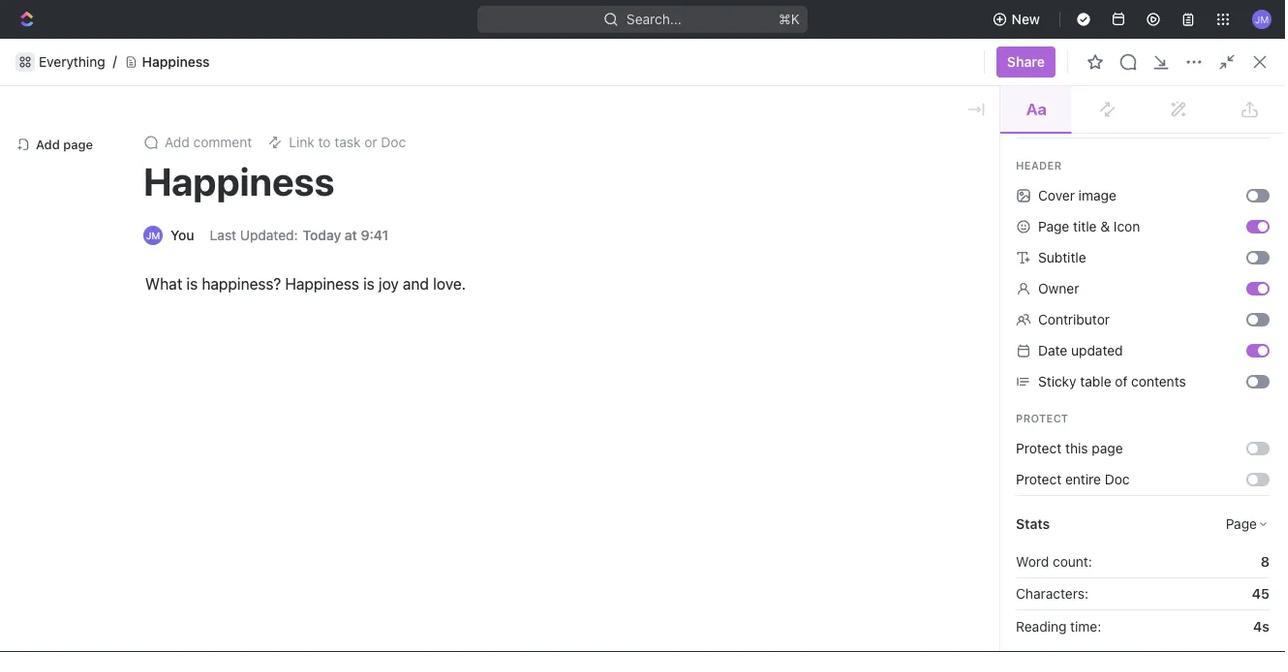 Task type: describe. For each thing, give the bounding box(es) containing it.
page button
[[1227, 516, 1270, 532]]

everything
[[39, 54, 105, 70]]

cover
[[1039, 188, 1076, 203]]

doc inside dropdown button
[[381, 134, 406, 150]]

updated
[[1072, 343, 1124, 359]]

3 column header from the left
[[631, 370, 825, 402]]

2 started from the top
[[372, 259, 418, 275]]

&
[[1101, 219, 1111, 235]]

new doc button
[[1197, 76, 1278, 107]]

last
[[210, 227, 236, 243]]

all docs created by you will show here.
[[996, 275, 1209, 288]]

search docs
[[1097, 83, 1178, 99]]

date viewed button
[[980, 371, 1088, 401]]

1 getting from the top
[[322, 197, 368, 213]]

1 is from the left
[[187, 275, 198, 293]]

characters:
[[1017, 586, 1089, 602]]

time:
[[1071, 618, 1102, 634]]

all
[[996, 275, 1009, 288]]

at
[[345, 227, 357, 243]]

contents
[[1132, 374, 1187, 390]]

class
[[322, 228, 356, 244]]

do
[[438, 45, 455, 61]]

1 vertical spatial you
[[1105, 275, 1125, 288]]

date viewed
[[991, 379, 1059, 393]]

header
[[1017, 159, 1062, 172]]

new button
[[985, 4, 1052, 35]]

search
[[1097, 83, 1142, 99]]

do you want to enable browser notifications? enable hide this
[[438, 45, 848, 61]]

jm inside dropdown button
[[1256, 13, 1270, 25]]

protect for protect entire doc
[[1017, 471, 1062, 487]]

share
[[1008, 54, 1046, 70]]

me
[[1051, 161, 1073, 180]]

doc inside button
[[1241, 83, 1267, 99]]

table
[[1081, 374, 1112, 390]]

created
[[1044, 275, 1086, 288]]

1 vertical spatial this
[[1066, 440, 1089, 456]]

0 vertical spatial happiness
[[142, 54, 210, 70]]

jm button
[[1247, 4, 1278, 35]]

9:41
[[361, 227, 389, 243]]

date updated
[[1039, 343, 1124, 359]]

viewed
[[1020, 379, 1059, 393]]

add page
[[36, 137, 93, 152]]

protect this page
[[1017, 440, 1124, 456]]

image
[[1079, 188, 1117, 203]]

1 horizontal spatial doc
[[1105, 471, 1130, 487]]

word count:
[[1017, 554, 1093, 570]]

0 vertical spatial page
[[63, 137, 93, 152]]

sticky
[[1039, 374, 1077, 390]]

icon
[[1114, 219, 1141, 235]]

1 guide from the top
[[422, 197, 458, 213]]

cover image
[[1039, 188, 1117, 203]]

class notes
[[322, 228, 396, 244]]

stats
[[1017, 516, 1051, 532]]

date for date viewed
[[991, 379, 1017, 393]]

reading time:
[[1017, 618, 1102, 634]]

getting started guide for first getting started guide link from the bottom of the page
[[322, 259, 458, 275]]

happiness?
[[202, 275, 281, 293]]

8
[[1261, 554, 1270, 570]]

⌘k
[[779, 11, 800, 27]]

45
[[1253, 586, 1270, 602]]

created by me
[[966, 161, 1073, 180]]

love.
[[433, 275, 466, 293]]

today
[[303, 227, 341, 243]]

0 horizontal spatial docs
[[282, 83, 314, 99]]

1 getting started guide link from the top
[[287, 190, 574, 221]]

1 horizontal spatial by
[[1089, 275, 1102, 288]]

what is happiness? happiness is joy and love.
[[145, 275, 470, 293]]

show
[[1149, 275, 1178, 288]]

link
[[289, 134, 315, 150]]

or
[[365, 134, 378, 150]]

updated:
[[240, 227, 298, 243]]

enable
[[537, 45, 580, 61]]

here.
[[1181, 275, 1209, 288]]

entire
[[1066, 471, 1102, 487]]



Task type: locate. For each thing, give the bounding box(es) containing it.
0 vertical spatial guide
[[422, 197, 458, 213]]

1 vertical spatial protect
[[1017, 440, 1062, 456]]

docs
[[282, 83, 314, 99], [1145, 83, 1178, 99], [1013, 275, 1041, 288]]

1 vertical spatial to
[[318, 134, 331, 150]]

count:
[[1053, 554, 1093, 570]]

getting down class
[[322, 259, 368, 275]]

1 vertical spatial page
[[1092, 440, 1124, 456]]

class notes link
[[287, 221, 574, 252]]

tree inside sidebar "navigation"
[[8, 407, 238, 652]]

you
[[171, 227, 194, 243]]

getting started guide
[[322, 197, 458, 213], [322, 259, 458, 275]]

2 column header from the left
[[292, 370, 631, 402]]

want
[[486, 45, 517, 61]]

0 horizontal spatial to
[[318, 134, 331, 150]]

0 horizontal spatial new
[[1012, 11, 1041, 27]]

new inside 'button'
[[1012, 11, 1041, 27]]

docs right search
[[1145, 83, 1178, 99]]

1 horizontal spatial this
[[1066, 440, 1089, 456]]

0 vertical spatial page
[[1039, 219, 1070, 235]]

to inside dropdown button
[[318, 134, 331, 150]]

0 horizontal spatial page
[[63, 137, 93, 152]]

1 vertical spatial getting
[[322, 259, 368, 275]]

0 vertical spatial by
[[1029, 161, 1047, 180]]

title
[[1074, 219, 1097, 235]]

started up "notes"
[[372, 197, 418, 213]]

is left the joy
[[363, 275, 375, 293]]

will
[[1128, 275, 1146, 288]]

date left viewed
[[991, 379, 1017, 393]]

enable
[[739, 45, 782, 61]]

page for page title & icon
[[1039, 219, 1070, 235]]

you left will
[[1105, 275, 1125, 288]]

1 started from the top
[[372, 197, 418, 213]]

1 vertical spatial page
[[1227, 516, 1258, 532]]

link to task or doc button
[[260, 129, 414, 156]]

this right hide
[[825, 45, 848, 61]]

reading
[[1017, 618, 1067, 634]]

table
[[270, 370, 1286, 632]]

0 vertical spatial row
[[270, 370, 1286, 402]]

1 horizontal spatial docs
[[1013, 275, 1041, 288]]

1 vertical spatial by
[[1089, 275, 1102, 288]]

0 vertical spatial this
[[825, 45, 848, 61]]

started
[[372, 197, 418, 213], [372, 259, 418, 275]]

1 horizontal spatial page
[[1092, 440, 1124, 456]]

docs up link
[[282, 83, 314, 99]]

last updated: today at 9:41
[[210, 227, 389, 243]]

1 horizontal spatial jm
[[1256, 13, 1270, 25]]

add
[[165, 134, 190, 150], [36, 137, 60, 152]]

by
[[1029, 161, 1047, 180], [1089, 275, 1102, 288]]

protect down "protect this page"
[[1017, 471, 1062, 487]]

1 column header from the left
[[270, 370, 292, 402]]

1 vertical spatial doc
[[381, 134, 406, 150]]

getting started guide down "notes"
[[322, 259, 458, 275]]

0 horizontal spatial jm
[[146, 230, 160, 241]]

3 protect from the top
[[1017, 471, 1062, 487]]

new right the search docs on the right of page
[[1209, 83, 1238, 99]]

sidebar navigation
[[0, 68, 247, 652]]

1 row from the top
[[270, 370, 1286, 402]]

1 vertical spatial guide
[[422, 259, 458, 275]]

1 vertical spatial getting started guide link
[[287, 252, 574, 283]]

0 horizontal spatial add
[[36, 137, 60, 152]]

docs inside button
[[1145, 83, 1178, 99]]

1 vertical spatial getting started guide
[[322, 259, 458, 275]]

2 horizontal spatial doc
[[1241, 83, 1267, 99]]

created
[[966, 161, 1025, 180]]

protect for protect this page
[[1017, 440, 1062, 456]]

4 column header from the left
[[825, 370, 980, 402]]

getting started guide link
[[287, 190, 574, 221], [287, 252, 574, 283]]

protect down viewed
[[1017, 412, 1069, 424]]

search...
[[627, 11, 682, 27]]

guide up class notes link
[[422, 197, 458, 213]]

getting
[[322, 197, 368, 213], [322, 259, 368, 275]]

getting started guide for 1st getting started guide link
[[322, 197, 458, 213]]

notes
[[359, 228, 396, 244]]

sticky table of contents
[[1039, 374, 1187, 390]]

1 vertical spatial jm
[[146, 230, 160, 241]]

1 horizontal spatial add
[[165, 134, 190, 150]]

is right what
[[187, 275, 198, 293]]

page down cover
[[1039, 219, 1070, 235]]

0 vertical spatial getting started guide link
[[287, 190, 574, 221]]

1 horizontal spatial page
[[1227, 516, 1258, 532]]

4s
[[1254, 618, 1270, 634]]

guide
[[422, 197, 458, 213], [422, 259, 458, 275]]

link to task or doc
[[289, 134, 406, 150]]

row
[[270, 370, 1286, 402], [270, 454, 1286, 632]]

add down everything link
[[36, 137, 60, 152]]

2 vertical spatial happiness
[[285, 275, 359, 293]]

and
[[403, 275, 429, 293]]

is
[[187, 275, 198, 293], [363, 275, 375, 293]]

everything link
[[39, 54, 105, 70]]

page up the 45
[[1227, 516, 1258, 532]]

0 vertical spatial getting
[[322, 197, 368, 213]]

protect for protect
[[1017, 412, 1069, 424]]

column header
[[270, 370, 292, 402], [292, 370, 631, 402], [631, 370, 825, 402], [825, 370, 980, 402]]

doc
[[1241, 83, 1267, 99], [381, 134, 406, 150], [1105, 471, 1130, 487]]

1 vertical spatial date
[[991, 379, 1017, 393]]

jm left you
[[146, 230, 160, 241]]

2 protect from the top
[[1017, 440, 1062, 456]]

2 guide from the top
[[422, 259, 458, 275]]

comment
[[193, 134, 252, 150]]

what
[[145, 275, 182, 293]]

you
[[459, 45, 482, 61], [1105, 275, 1125, 288]]

protect up protect entire doc on the bottom right of page
[[1017, 440, 1062, 456]]

1 vertical spatial happiness
[[143, 158, 335, 204]]

this up protect entire doc on the bottom right of page
[[1066, 440, 1089, 456]]

search docs button
[[1070, 76, 1190, 107]]

to
[[520, 45, 533, 61], [318, 134, 331, 150]]

page up entire
[[1092, 440, 1124, 456]]

2 horizontal spatial docs
[[1145, 83, 1178, 99]]

2 row from the top
[[270, 454, 1286, 632]]

new for new
[[1012, 11, 1041, 27]]

of
[[1116, 374, 1128, 390]]

guide down class notes link
[[422, 259, 458, 275]]

1 vertical spatial started
[[372, 259, 418, 275]]

2 vertical spatial protect
[[1017, 471, 1062, 487]]

0 vertical spatial protect
[[1017, 412, 1069, 424]]

1 getting started guide from the top
[[322, 197, 458, 213]]

0 vertical spatial jm
[[1256, 13, 1270, 25]]

docs for search docs
[[1145, 83, 1178, 99]]

jm
[[1256, 13, 1270, 25], [146, 230, 160, 241]]

0 vertical spatial new
[[1012, 11, 1041, 27]]

1 horizontal spatial you
[[1105, 275, 1125, 288]]

jm up new doc
[[1256, 13, 1270, 25]]

to right want on the top
[[520, 45, 533, 61]]

task
[[335, 134, 361, 150]]

page
[[1039, 219, 1070, 235], [1227, 516, 1258, 532]]

started down "notes"
[[372, 259, 418, 275]]

doc right or
[[381, 134, 406, 150]]

1 horizontal spatial new
[[1209, 83, 1238, 99]]

doc right entire
[[1105, 471, 1130, 487]]

0 vertical spatial started
[[372, 197, 418, 213]]

hide
[[791, 45, 821, 61]]

docs for all docs created by you will show here.
[[1013, 275, 1041, 288]]

add for add page
[[36, 137, 60, 152]]

date for date updated
[[1039, 343, 1068, 359]]

0 horizontal spatial page
[[1039, 219, 1070, 235]]

2 getting started guide from the top
[[322, 259, 458, 275]]

page down everything link
[[63, 137, 93, 152]]

by left me
[[1029, 161, 1047, 180]]

1 protect from the top
[[1017, 412, 1069, 424]]

2 vertical spatial doc
[[1105, 471, 1130, 487]]

owner
[[1039, 281, 1080, 297]]

1 vertical spatial new
[[1209, 83, 1238, 99]]

tree
[[8, 407, 238, 652]]

happiness up add comment
[[142, 54, 210, 70]]

2 getting from the top
[[322, 259, 368, 275]]

0 horizontal spatial is
[[187, 275, 198, 293]]

new for new doc
[[1209, 83, 1238, 99]]

1 horizontal spatial is
[[363, 275, 375, 293]]

home link
[[8, 123, 238, 154]]

date up "sticky" in the bottom right of the page
[[1039, 343, 1068, 359]]

Search by name... text field
[[954, 332, 1199, 361]]

0 horizontal spatial doc
[[381, 134, 406, 150]]

browser
[[583, 45, 635, 61]]

sharing
[[1146, 379, 1188, 393]]

1 vertical spatial row
[[270, 454, 1286, 632]]

add for add comment
[[165, 134, 190, 150]]

0 vertical spatial doc
[[1241, 83, 1267, 99]]

add left comment
[[165, 134, 190, 150]]

no created by me docs image
[[1064, 196, 1141, 274]]

1 horizontal spatial date
[[1039, 343, 1068, 359]]

word
[[1017, 554, 1050, 570]]

you right "do"
[[459, 45, 482, 61]]

protect
[[1017, 412, 1069, 424], [1017, 440, 1062, 456], [1017, 471, 1062, 487]]

contributor
[[1039, 312, 1111, 328]]

1 horizontal spatial to
[[520, 45, 533, 61]]

0 horizontal spatial you
[[459, 45, 482, 61]]

row containing date viewed
[[270, 370, 1286, 402]]

happiness down today
[[285, 275, 359, 293]]

getting started guide link down "notes"
[[287, 252, 574, 283]]

table containing date viewed
[[270, 370, 1286, 632]]

new doc
[[1209, 83, 1267, 99]]

date
[[1039, 343, 1068, 359], [991, 379, 1017, 393]]

0 vertical spatial you
[[459, 45, 482, 61]]

date inside button
[[991, 379, 1017, 393]]

page title & icon
[[1039, 219, 1141, 235]]

new up share
[[1012, 11, 1041, 27]]

0 vertical spatial getting started guide
[[322, 197, 458, 213]]

0 vertical spatial date
[[1039, 343, 1068, 359]]

page
[[63, 137, 93, 152], [1092, 440, 1124, 456]]

subtitle
[[1039, 250, 1087, 266]]

page for page
[[1227, 516, 1258, 532]]

by right created on the right of page
[[1089, 275, 1102, 288]]

home
[[47, 130, 84, 146]]

getting started guide up "notes"
[[322, 197, 458, 213]]

0 horizontal spatial this
[[825, 45, 848, 61]]

recent
[[295, 161, 346, 180]]

happiness
[[142, 54, 210, 70], [143, 158, 335, 204], [285, 275, 359, 293]]

new inside button
[[1209, 83, 1238, 99]]

new
[[1012, 11, 1041, 27], [1209, 83, 1238, 99]]

joy
[[379, 275, 399, 293]]

docs right all
[[1013, 275, 1041, 288]]

2 is from the left
[[363, 275, 375, 293]]

protect entire doc
[[1017, 471, 1130, 487]]

0 horizontal spatial by
[[1029, 161, 1047, 180]]

doc down "jm" dropdown button
[[1241, 83, 1267, 99]]

to right link
[[318, 134, 331, 150]]

0 horizontal spatial date
[[991, 379, 1017, 393]]

getting started guide link up "notes"
[[287, 190, 574, 221]]

notifications?
[[639, 45, 725, 61]]

0 vertical spatial to
[[520, 45, 533, 61]]

this
[[825, 45, 848, 61], [1066, 440, 1089, 456]]

happiness down comment
[[143, 158, 335, 204]]

2 getting started guide link from the top
[[287, 252, 574, 283]]

getting up at
[[322, 197, 368, 213]]

add comment
[[165, 134, 252, 150]]



Task type: vqa. For each thing, say whether or not it's contained in the screenshot.
Doc to the right
yes



